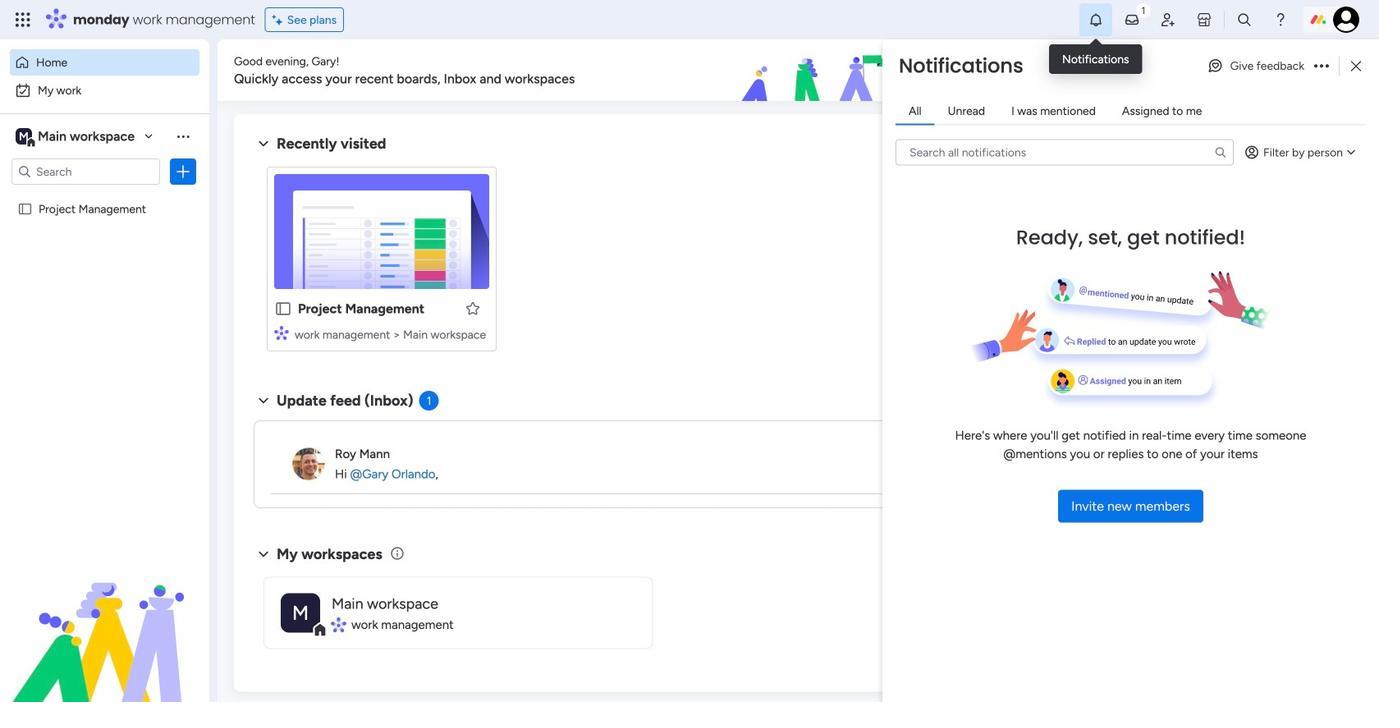 Task type: describe. For each thing, give the bounding box(es) containing it.
0 vertical spatial lottie animation element
[[644, 39, 1106, 102]]

search everything image
[[1237, 11, 1253, 28]]

public board image
[[274, 300, 292, 318]]

public board image
[[17, 201, 33, 217]]

Search in workspace field
[[34, 162, 137, 181]]

templates image image
[[1123, 124, 1340, 237]]

lottie animation image for the left lottie animation element
[[0, 536, 209, 702]]

close recently visited image
[[254, 134, 273, 154]]

workspace options image
[[175, 128, 191, 144]]

v2 bolt switch image
[[1250, 61, 1260, 79]]

close update feed (inbox) image
[[254, 391, 273, 411]]

search image
[[1215, 146, 1228, 159]]

close my workspaces image
[[254, 544, 273, 564]]

1 element
[[419, 391, 439, 411]]

help center element
[[1109, 471, 1355, 537]]

0 vertical spatial option
[[10, 49, 200, 76]]

1 image
[[1137, 1, 1151, 19]]

workspace selection element
[[16, 126, 137, 148]]



Task type: locate. For each thing, give the bounding box(es) containing it.
update feed image
[[1124, 11, 1141, 28]]

2 vertical spatial option
[[0, 194, 209, 198]]

select product image
[[15, 11, 31, 28]]

workspace image
[[16, 127, 32, 145]]

1 vertical spatial option
[[10, 77, 200, 103]]

getting started element
[[1109, 392, 1355, 458]]

1 vertical spatial lottie animation element
[[0, 536, 209, 702]]

v2 user feedback image
[[1122, 61, 1134, 79]]

lottie animation image
[[644, 39, 1106, 102], [0, 536, 209, 702]]

0 vertical spatial lottie animation image
[[644, 39, 1106, 102]]

1 horizontal spatial lottie animation element
[[644, 39, 1106, 102]]

gary orlando image
[[1334, 7, 1360, 33]]

list box
[[0, 192, 209, 445]]

workspace image
[[281, 593, 320, 633]]

option
[[10, 49, 200, 76], [10, 77, 200, 103], [0, 194, 209, 198]]

lottie animation element
[[644, 39, 1106, 102], [0, 536, 209, 702]]

monday marketplace image
[[1197, 11, 1213, 28]]

options image
[[1315, 61, 1330, 71]]

notifications image
[[1088, 11, 1105, 28]]

roy mann image
[[292, 448, 325, 480]]

0 horizontal spatial lottie animation image
[[0, 536, 209, 702]]

0 horizontal spatial lottie animation element
[[0, 536, 209, 702]]

see plans image
[[272, 10, 287, 29]]

lottie animation image for topmost lottie animation element
[[644, 39, 1106, 102]]

add to favorites image
[[465, 300, 481, 317]]

help image
[[1273, 11, 1289, 28]]

options image
[[175, 163, 191, 180]]

dialog
[[883, 39, 1380, 702]]

None search field
[[896, 139, 1234, 165]]

1 vertical spatial lottie animation image
[[0, 536, 209, 702]]

give feedback image
[[1208, 57, 1224, 74]]

Search all notifications search field
[[896, 139, 1234, 165]]

1 horizontal spatial lottie animation image
[[644, 39, 1106, 102]]

invite members image
[[1160, 11, 1177, 28]]



Task type: vqa. For each thing, say whether or not it's contained in the screenshot.
Help image
yes



